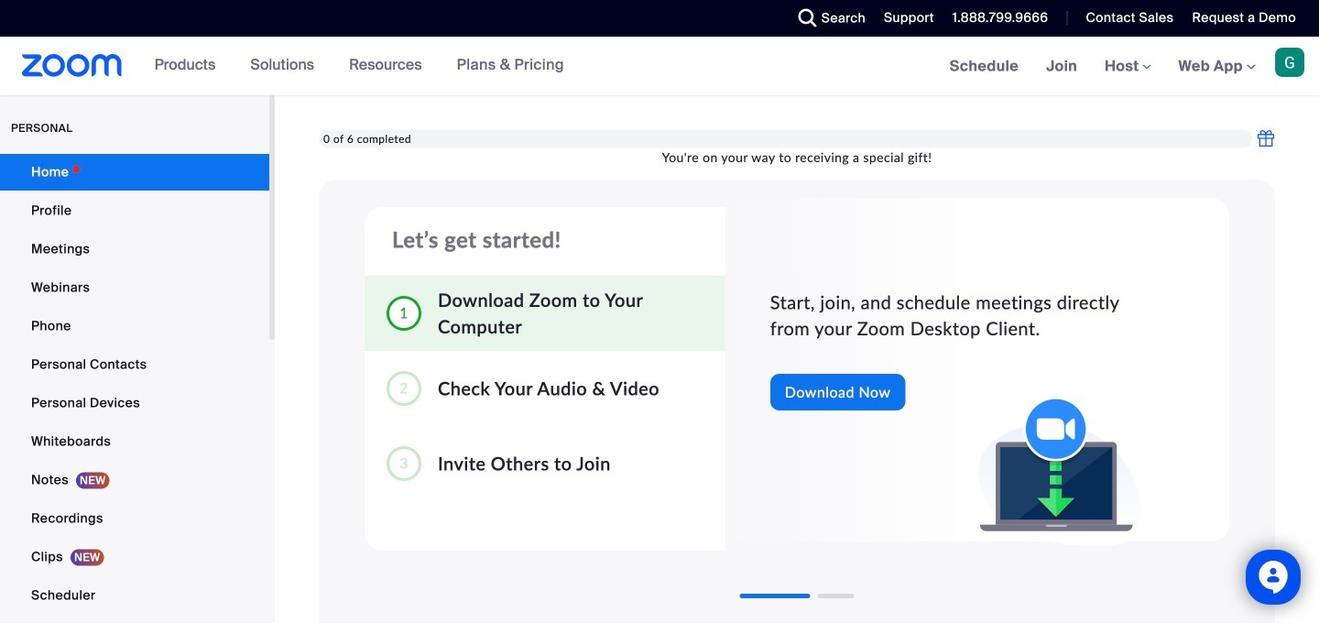 Task type: locate. For each thing, give the bounding box(es) containing it.
banner
[[0, 37, 1320, 97]]

meetings navigation
[[936, 37, 1320, 97]]

zoom logo image
[[22, 54, 122, 77]]



Task type: describe. For each thing, give the bounding box(es) containing it.
profile picture image
[[1276, 48, 1305, 77]]

product information navigation
[[141, 37, 578, 95]]

personal menu menu
[[0, 154, 269, 623]]



Task type: vqa. For each thing, say whether or not it's contained in the screenshot.
meetings navigation
yes



